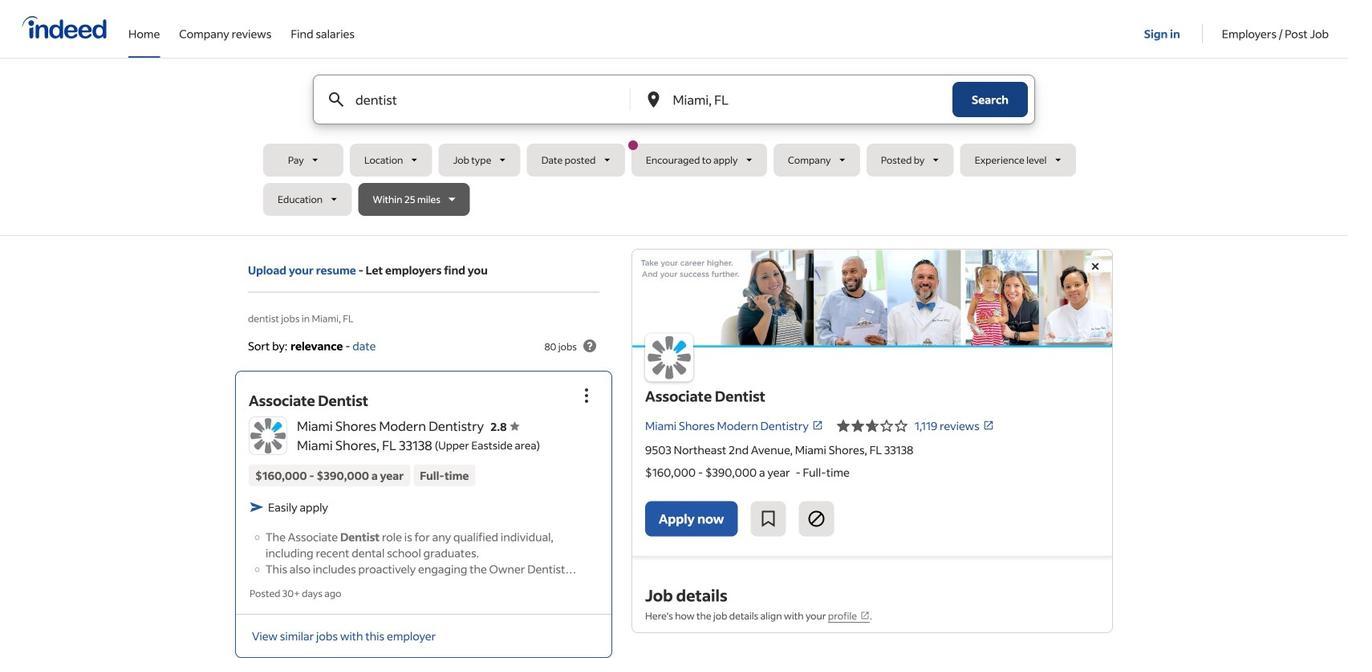 Task type: describe. For each thing, give the bounding box(es) containing it.
job actions for associate dentist is collapsed image
[[577, 386, 596, 405]]

help icon image
[[580, 336, 600, 356]]

save this job image
[[759, 509, 778, 529]]

not interested image
[[807, 509, 826, 529]]

2.8 out of 5 stars. link to 1,119 reviews company ratings (opens in a new tab) image
[[983, 420, 994, 431]]

Edit location text field
[[670, 75, 921, 124]]



Task type: vqa. For each thing, say whether or not it's contained in the screenshot.
2.8 out of 5 stars image
yes



Task type: locate. For each thing, give the bounding box(es) containing it.
miami shores modern dentistry logo image
[[633, 250, 1113, 348], [645, 333, 694, 382]]

2.8 out of five stars rating image
[[491, 419, 520, 434]]

job preferences (opens in a new window) image
[[861, 611, 870, 620]]

close job details image
[[1086, 257, 1105, 276]]

miami shores modern dentistry (opens in a new tab) image
[[812, 420, 824, 431]]

None search field
[[263, 75, 1085, 222]]

2.8 out of 5 stars image
[[836, 416, 909, 436]]

company logo image
[[250, 417, 287, 454]]

search: Job title, keywords, or company text field
[[352, 75, 603, 124]]



